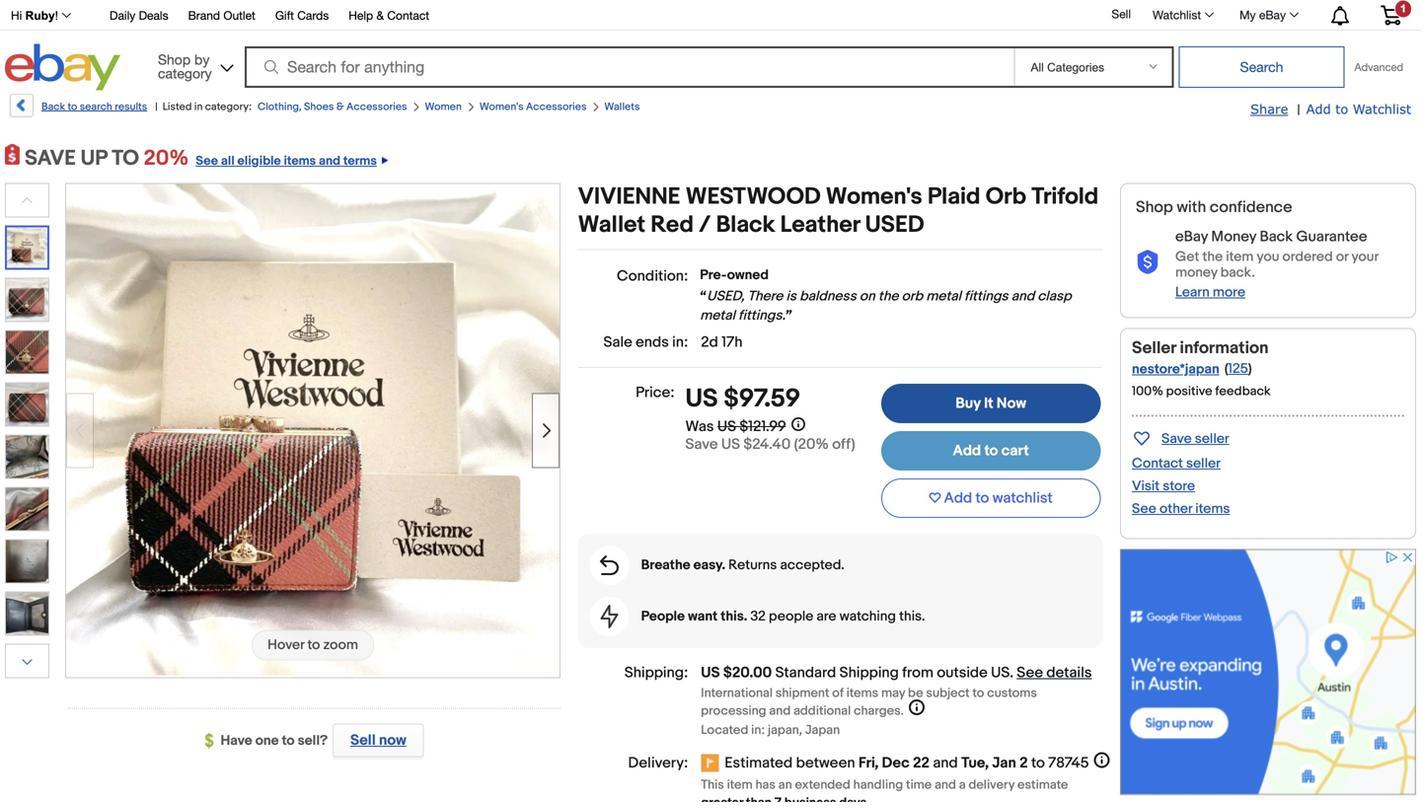 Task type: locate. For each thing, give the bounding box(es) containing it.
and up japan,
[[769, 704, 791, 719]]

ebay up get
[[1176, 228, 1208, 246]]

the
[[1203, 249, 1223, 265], [878, 288, 899, 305]]

save up contact seller link
[[1162, 431, 1192, 448]]

to inside share | add to watchlist
[[1336, 101, 1349, 116]]

2 vertical spatial see
[[1017, 664, 1043, 682]]

money
[[1212, 228, 1257, 246]]

0 vertical spatial with details__icon image
[[1136, 250, 1160, 275]]

contact inside contact seller visit store see other items
[[1132, 455, 1183, 472]]

0 horizontal spatial this.
[[721, 609, 747, 625]]

picture 3 of 10 image
[[6, 331, 48, 374]]

1 horizontal spatial |
[[1297, 102, 1301, 118]]

international shipment of items may be subject to customs processing and additional charges.
[[701, 686, 1037, 719]]

0 horizontal spatial |
[[155, 101, 158, 114]]

watchlist right 'sell' link on the right top of page
[[1153, 8, 1201, 22]]

1 horizontal spatial contact
[[1132, 455, 1183, 472]]

0 vertical spatial item
[[1226, 249, 1254, 265]]

to left watchlist
[[976, 490, 989, 507]]

to down outside
[[973, 686, 984, 701]]

and left a
[[935, 778, 956, 793]]

items right 'other'
[[1196, 501, 1230, 518]]

accessories up terms
[[347, 101, 407, 114]]

see all eligible items and terms link
[[189, 146, 388, 171]]

items for international shipment of items may be subject to customs processing and additional charges.
[[847, 686, 879, 701]]

back left search
[[41, 101, 65, 114]]

located
[[701, 723, 749, 738]]

1 this. from the left
[[721, 609, 747, 625]]

2 vertical spatial items
[[847, 686, 879, 701]]

item left has
[[727, 778, 753, 793]]

add inside button
[[944, 490, 972, 507]]

save up to 20%
[[25, 146, 189, 171]]

0 vertical spatial seller
[[1195, 431, 1230, 448]]

delivery alert flag image
[[701, 755, 725, 774]]

save
[[25, 146, 76, 171]]

delivery
[[969, 778, 1015, 793]]

0 vertical spatial women's
[[480, 101, 524, 114]]

shop left 'with'
[[1136, 198, 1173, 217]]

1 vertical spatial in:
[[751, 723, 765, 738]]

| listed in category:
[[155, 101, 252, 114]]

customs
[[987, 686, 1037, 701]]

all
[[221, 153, 235, 169]]

visit
[[1132, 478, 1160, 495]]

category:
[[205, 101, 252, 114]]

0 vertical spatial in:
[[672, 334, 688, 351]]

1 horizontal spatial the
[[1203, 249, 1223, 265]]

1 horizontal spatial shop
[[1136, 198, 1173, 217]]

contact right the help
[[387, 8, 429, 22]]

with details__icon image for breathe easy.
[[600, 556, 619, 575]]

fri,
[[859, 755, 879, 772]]

seller information nestore*japan ( 125 ) 100% positive feedback
[[1132, 338, 1271, 399]]

watchlist
[[993, 490, 1053, 507]]

clothing, shoes & accessories
[[258, 101, 407, 114]]

item down money
[[1226, 249, 1254, 265]]

money
[[1176, 264, 1218, 281]]

0 horizontal spatial accessories
[[347, 101, 407, 114]]

advanced link
[[1345, 47, 1413, 87]]

1 horizontal spatial back
[[1260, 228, 1293, 246]]

gift cards link
[[275, 5, 329, 27]]

this. left "32"
[[721, 609, 747, 625]]

0 horizontal spatial &
[[336, 101, 344, 114]]

2d
[[701, 334, 718, 351]]

contact up visit store link
[[1132, 455, 1183, 472]]

1 vertical spatial with details__icon image
[[600, 556, 619, 575]]

watchlist link
[[1142, 3, 1223, 27]]

to left cart
[[985, 442, 998, 460]]

outside
[[937, 664, 988, 682]]

shipping
[[840, 664, 899, 682]]

Search for anything text field
[[248, 48, 1010, 86]]

outlet
[[223, 8, 255, 22]]

1 vertical spatial items
[[1196, 501, 1230, 518]]

1 vertical spatial back
[[1260, 228, 1293, 246]]

share | add to watchlist
[[1251, 101, 1412, 118]]

items inside international shipment of items may be subject to customs processing and additional charges.
[[847, 686, 879, 701]]

brand outlet link
[[188, 5, 255, 27]]

1 horizontal spatial save
[[1162, 431, 1192, 448]]

)
[[1248, 361, 1252, 377]]

2 accessories from the left
[[526, 101, 587, 114]]

0 vertical spatial contact
[[387, 8, 429, 22]]

women's
[[480, 101, 524, 114], [826, 183, 923, 211]]

in: left japan,
[[751, 723, 765, 738]]

advertisement region
[[1120, 549, 1416, 796]]

shop left the by on the top of page
[[158, 51, 191, 68]]

the right 'on'
[[878, 288, 899, 305]]

0 horizontal spatial sell
[[350, 732, 376, 750]]

& right the help
[[377, 8, 384, 22]]

to down advanced link
[[1336, 101, 1349, 116]]

1 vertical spatial watchlist
[[1353, 101, 1412, 116]]

1 horizontal spatial metal
[[926, 288, 961, 305]]

1 horizontal spatial accessories
[[526, 101, 587, 114]]

2
[[1020, 755, 1028, 772]]

shop by category
[[158, 51, 212, 81]]

0 vertical spatial ebay
[[1259, 8, 1286, 22]]

1 vertical spatial seller
[[1186, 455, 1221, 472]]

| left the listed on the left top
[[155, 101, 158, 114]]

1 horizontal spatial watchlist
[[1353, 101, 1412, 116]]

see right .
[[1017, 664, 1043, 682]]

back up you at the top right of page
[[1260, 228, 1293, 246]]

1 link
[[1369, 0, 1413, 28]]

watchlist down advanced link
[[1353, 101, 1412, 116]]

0 vertical spatial see
[[196, 153, 218, 169]]

add to watchlist
[[944, 490, 1053, 507]]

add
[[1306, 101, 1331, 116], [953, 442, 981, 460], [944, 490, 972, 507]]

1 vertical spatial sell
[[350, 732, 376, 750]]

0 vertical spatial items
[[284, 153, 316, 169]]

None submit
[[1179, 46, 1345, 88]]

1 horizontal spatial ebay
[[1259, 8, 1286, 22]]

wallets
[[604, 101, 640, 114]]

|
[[155, 101, 158, 114], [1297, 102, 1301, 118]]

trifold
[[1032, 183, 1099, 211]]

see left the all
[[196, 153, 218, 169]]

0 vertical spatial add
[[1306, 101, 1331, 116]]

1 horizontal spatial this.
[[899, 609, 925, 625]]

0 vertical spatial watchlist
[[1153, 8, 1201, 22]]

women's left the plaid
[[826, 183, 923, 211]]

items
[[284, 153, 316, 169], [1196, 501, 1230, 518], [847, 686, 879, 701]]

sell inside account 'navigation'
[[1112, 7, 1131, 21]]

0 vertical spatial back
[[41, 101, 65, 114]]

daily deals link
[[110, 5, 168, 27]]

1 vertical spatial ebay
[[1176, 228, 1208, 246]]

1 vertical spatial &
[[336, 101, 344, 114]]

breathe
[[641, 557, 691, 574]]

sale
[[604, 334, 632, 351]]

account navigation
[[0, 0, 1416, 31]]

sell
[[1112, 7, 1131, 21], [350, 732, 376, 750]]

none submit inside shop by category banner
[[1179, 46, 1345, 88]]

contact inside help & contact link
[[387, 8, 429, 22]]

gift cards
[[275, 8, 329, 22]]

1 vertical spatial contact
[[1132, 455, 1183, 472]]

handling
[[853, 778, 903, 793]]

2 vertical spatial with details__icon image
[[601, 605, 618, 629]]

0 horizontal spatial ebay
[[1176, 228, 1208, 246]]

you
[[1257, 249, 1280, 265]]

1 vertical spatial women's
[[826, 183, 923, 211]]

to inside international shipment of items may be subject to customs processing and additional charges.
[[973, 686, 984, 701]]

save inside the us $97.59 main content
[[686, 436, 718, 453]]

add down add to cart link
[[944, 490, 972, 507]]

metal right orb
[[926, 288, 961, 305]]

0 horizontal spatial contact
[[387, 8, 429, 22]]

1 vertical spatial metal
[[700, 307, 735, 324]]

processing
[[701, 704, 767, 719]]

1 horizontal spatial in:
[[751, 723, 765, 738]]

sell left watchlist link
[[1112, 7, 1131, 21]]

with details__icon image left people
[[601, 605, 618, 629]]

& inside account 'navigation'
[[377, 8, 384, 22]]

1 vertical spatial the
[[878, 288, 899, 305]]

learn more link
[[1176, 284, 1246, 301]]

0 vertical spatial &
[[377, 8, 384, 22]]

picture 2 of 10 image
[[6, 279, 48, 321]]

additional
[[794, 704, 851, 719]]

add to cart link
[[881, 431, 1101, 471]]

seller down "save seller" in the bottom of the page
[[1186, 455, 1221, 472]]

item inside the us $97.59 main content
[[727, 778, 753, 793]]

sell for sell now
[[350, 732, 376, 750]]

sell for sell
[[1112, 7, 1131, 21]]

sell left now
[[350, 732, 376, 750]]

contact seller link
[[1132, 455, 1221, 472]]

0 horizontal spatial item
[[727, 778, 753, 793]]

shipping:
[[625, 664, 688, 682]]

easy.
[[694, 557, 726, 574]]

1 horizontal spatial items
[[847, 686, 879, 701]]

seller for contact
[[1186, 455, 1221, 472]]

| right share button
[[1297, 102, 1301, 118]]

vivienne westwood women's plaid orb trifold wallet red / black leather used
[[578, 183, 1099, 239]]

picture 7 of 10 image
[[6, 540, 48, 583]]

1 vertical spatial add
[[953, 442, 981, 460]]

international
[[701, 686, 773, 701]]

back
[[41, 101, 65, 114], [1260, 228, 1293, 246]]

and left terms
[[319, 153, 341, 169]]

now
[[997, 395, 1026, 413]]

a
[[959, 778, 966, 793]]

see inside contact seller visit store see other items
[[1132, 501, 1157, 518]]

orb
[[986, 183, 1027, 211]]

wallets link
[[604, 101, 640, 114]]

shop inside shop by category
[[158, 51, 191, 68]]

items inside contact seller visit store see other items
[[1196, 501, 1230, 518]]

0 horizontal spatial items
[[284, 153, 316, 169]]

us $97.59 main content
[[578, 183, 1112, 802]]

1 horizontal spatial see
[[1017, 664, 1043, 682]]

the right get
[[1203, 249, 1223, 265]]

see down visit
[[1132, 501, 1157, 518]]

red
[[651, 211, 694, 239]]

add down buy at the right of page
[[953, 442, 981, 460]]

us $97.59
[[686, 384, 801, 415]]

returns
[[729, 557, 777, 574]]

0 horizontal spatial watchlist
[[1153, 8, 1201, 22]]

ebay right my at the top of page
[[1259, 8, 1286, 22]]

in: right ends
[[672, 334, 688, 351]]

this. right watching
[[899, 609, 925, 625]]

save down us $97.59
[[686, 436, 718, 453]]

seller inside contact seller visit store see other items
[[1186, 455, 1221, 472]]

0 horizontal spatial save
[[686, 436, 718, 453]]

0 horizontal spatial the
[[878, 288, 899, 305]]

items down shipping
[[847, 686, 879, 701]]

shop for shop with confidence
[[1136, 198, 1173, 217]]

2 horizontal spatial see
[[1132, 501, 1157, 518]]

shoes
[[304, 101, 334, 114]]

picture 4 of 10 image
[[6, 383, 48, 426]]

with details__icon image left breathe
[[600, 556, 619, 575]]

125 link
[[1228, 361, 1248, 377]]

1 horizontal spatial &
[[377, 8, 384, 22]]

with details__icon image left get
[[1136, 250, 1160, 275]]

1 horizontal spatial item
[[1226, 249, 1254, 265]]

.
[[1010, 664, 1014, 682]]

1 vertical spatial see
[[1132, 501, 1157, 518]]

"
[[786, 307, 792, 324]]

ebay money back guarantee get the item you ordered or your money back. learn more
[[1176, 228, 1379, 301]]

items for see all eligible items and terms
[[284, 153, 316, 169]]

and left clasp
[[1011, 288, 1035, 305]]

women's right women
[[480, 101, 524, 114]]

search
[[80, 101, 112, 114]]

share button
[[1251, 101, 1288, 118]]

may
[[881, 686, 905, 701]]

add right 'share'
[[1306, 101, 1331, 116]]

women's accessories link
[[480, 101, 587, 114]]

seller inside button
[[1195, 431, 1230, 448]]

with details__icon image
[[1136, 250, 1160, 275], [600, 556, 619, 575], [601, 605, 618, 629]]

metal down used,
[[700, 307, 735, 324]]

0 horizontal spatial shop
[[158, 51, 191, 68]]

2 horizontal spatial items
[[1196, 501, 1230, 518]]

items right eligible
[[284, 153, 316, 169]]

2 vertical spatial add
[[944, 490, 972, 507]]

1 horizontal spatial women's
[[826, 183, 923, 211]]

& right the shoes
[[336, 101, 344, 114]]

used,
[[707, 288, 745, 305]]

on
[[860, 288, 875, 305]]

contact seller visit store see other items
[[1132, 455, 1230, 518]]

1 vertical spatial item
[[727, 778, 753, 793]]

0 vertical spatial the
[[1203, 249, 1223, 265]]

see other items link
[[1132, 501, 1230, 518]]

1 vertical spatial shop
[[1136, 198, 1173, 217]]

0 vertical spatial sell
[[1112, 7, 1131, 21]]

save inside button
[[1162, 431, 1192, 448]]

ebay inside ebay money back guarantee get the item you ordered or your money back. learn more
[[1176, 228, 1208, 246]]

ebay
[[1259, 8, 1286, 22], [1176, 228, 1208, 246]]

an
[[779, 778, 792, 793]]

accessories left wallets link
[[526, 101, 587, 114]]

0 vertical spatial shop
[[158, 51, 191, 68]]

1 horizontal spatial sell
[[1112, 7, 1131, 21]]

seller up contact seller link
[[1195, 431, 1230, 448]]



Task type: vqa. For each thing, say whether or not it's contained in the screenshot.
"first"
no



Task type: describe. For each thing, give the bounding box(es) containing it.
buy it now
[[956, 395, 1026, 413]]

$121.99
[[740, 418, 786, 436]]

is
[[786, 288, 797, 305]]

and right "22"
[[933, 755, 958, 772]]

add for add to cart
[[953, 442, 981, 460]]

shop by category button
[[149, 44, 238, 86]]

by
[[194, 51, 210, 68]]

to right one
[[282, 733, 295, 750]]

item inside ebay money back guarantee get the item you ordered or your money back. learn more
[[1226, 249, 1254, 265]]

| inside share | add to watchlist
[[1297, 102, 1301, 118]]

advanced
[[1355, 61, 1404, 74]]

feedback
[[1215, 384, 1271, 399]]

daily deals
[[110, 8, 168, 22]]

accepted.
[[780, 557, 845, 574]]

1 accessories from the left
[[347, 101, 407, 114]]

0 horizontal spatial see
[[196, 153, 218, 169]]

people
[[769, 609, 814, 625]]

0 horizontal spatial in:
[[672, 334, 688, 351]]

picture 8 of 10 image
[[6, 593, 48, 635]]

to inside button
[[976, 490, 989, 507]]

one
[[255, 733, 279, 750]]

delivery:
[[628, 755, 688, 772]]

information
[[1180, 338, 1269, 359]]

category
[[158, 65, 212, 81]]

shipment
[[776, 686, 830, 701]]

help & contact
[[349, 8, 429, 22]]

save seller
[[1162, 431, 1230, 448]]

deals
[[139, 8, 168, 22]]

32
[[751, 609, 766, 625]]

people want this. 32 people are watching this.
[[641, 609, 925, 625]]

cards
[[297, 8, 329, 22]]

located in: japan, japan
[[701, 723, 840, 738]]

sale ends in:
[[604, 334, 688, 351]]

" used, there is baldness on the orb metal fittings and clasp metal fittings.
[[700, 288, 1072, 324]]

listed
[[163, 101, 192, 114]]

the inside " used, there is baldness on the orb metal fittings and clasp metal fittings.
[[878, 288, 899, 305]]

have one to sell?
[[221, 733, 328, 750]]

hi ruby !
[[11, 9, 58, 22]]

watchlist inside share | add to watchlist
[[1353, 101, 1412, 116]]

breathe easy. returns accepted.
[[641, 557, 845, 574]]

guarantee
[[1296, 228, 1368, 246]]

ebay inside account 'navigation'
[[1259, 8, 1286, 22]]

condition:
[[617, 267, 688, 285]]

people
[[641, 609, 685, 625]]

there
[[748, 288, 783, 305]]

0 horizontal spatial women's
[[480, 101, 524, 114]]

add to watchlist button
[[881, 479, 1101, 518]]

0 horizontal spatial metal
[[700, 307, 735, 324]]

estimated between fri, dec 22 and tue, jan 2 to 78745
[[725, 755, 1089, 772]]

back to search results
[[41, 101, 147, 114]]

clothing,
[[258, 101, 302, 114]]

add inside share | add to watchlist
[[1306, 101, 1331, 116]]

shop for shop by category
[[158, 51, 191, 68]]

see inside the us $97.59 main content
[[1017, 664, 1043, 682]]

add to watchlist link
[[1306, 101, 1412, 118]]

vivienne westwood women's plaid orb trifold wallet red / black leather used - picture 1 of 10 image
[[66, 182, 560, 675]]

0 horizontal spatial back
[[41, 101, 65, 114]]

dollar sign image
[[205, 734, 221, 749]]

with details__icon image for ebay money back guarantee
[[1136, 250, 1160, 275]]

seller for save
[[1195, 431, 1230, 448]]

from
[[902, 664, 934, 682]]

picture 5 of 10 image
[[6, 436, 48, 478]]

nestore*japan
[[1132, 361, 1220, 378]]

see details link
[[1017, 664, 1092, 682]]

!
[[55, 9, 58, 22]]

save for save us $24.40 (20% off)
[[686, 436, 718, 453]]

sell link
[[1103, 7, 1140, 21]]

watching
[[840, 609, 896, 625]]

picture 6 of 10 image
[[6, 488, 48, 531]]

plaid
[[928, 183, 981, 211]]

gift
[[275, 8, 294, 22]]

fittings.
[[738, 307, 786, 324]]

and inside see all eligible items and terms link
[[319, 153, 341, 169]]

confidence
[[1210, 198, 1293, 217]]

hi
[[11, 9, 22, 22]]

this item has an extended handling time and a delivery estimate
[[701, 778, 1068, 793]]

to right 2 on the right of the page
[[1031, 755, 1045, 772]]

and inside international shipment of items may be subject to customs processing and additional charges.
[[769, 704, 791, 719]]

back inside ebay money back guarantee get the item you ordered or your money back. learn more
[[1260, 228, 1293, 246]]

picture 1 of 10 image
[[7, 228, 47, 268]]

get
[[1176, 249, 1200, 265]]

wallet
[[578, 211, 646, 239]]

price:
[[636, 384, 675, 402]]

17h
[[722, 334, 743, 351]]

with details__icon image for people want this.
[[601, 605, 618, 629]]

sell?
[[298, 733, 328, 750]]

save for save seller
[[1162, 431, 1192, 448]]

leather
[[780, 211, 860, 239]]

other
[[1160, 501, 1193, 518]]

0 vertical spatial metal
[[926, 288, 961, 305]]

the inside ebay money back guarantee get the item you ordered or your money back. learn more
[[1203, 249, 1223, 265]]

women's inside vivienne westwood women's plaid orb trifold wallet red / black leather used
[[826, 183, 923, 211]]

pre-
[[700, 267, 727, 284]]

shop with confidence
[[1136, 198, 1293, 217]]

shop by category banner
[[0, 0, 1416, 96]]

your
[[1352, 249, 1379, 265]]

black
[[716, 211, 775, 239]]

store
[[1163, 478, 1195, 495]]

brand outlet
[[188, 8, 255, 22]]

pre-owned
[[700, 267, 769, 284]]

and inside " used, there is baldness on the orb metal fittings and clasp metal fittings.
[[1011, 288, 1035, 305]]

time
[[906, 778, 932, 793]]

watchlist inside account 'navigation'
[[1153, 8, 1201, 22]]

up
[[81, 146, 107, 171]]

add for add to watchlist
[[944, 490, 972, 507]]

ruby
[[25, 9, 55, 22]]

be
[[908, 686, 923, 701]]

eligible
[[237, 153, 281, 169]]

22
[[913, 755, 930, 772]]

2 this. from the left
[[899, 609, 925, 625]]

standard
[[775, 664, 836, 682]]

save seller button
[[1132, 427, 1230, 450]]

it
[[984, 395, 994, 413]]

back to search results link
[[8, 94, 147, 124]]

my
[[1240, 8, 1256, 22]]

buy it now link
[[881, 384, 1101, 423]]

(
[[1225, 361, 1228, 377]]

estimated
[[725, 755, 793, 772]]

baldness
[[800, 288, 857, 305]]

sell now link
[[328, 724, 424, 758]]

in
[[194, 101, 203, 114]]

/
[[699, 211, 711, 239]]

have
[[221, 733, 252, 750]]

to left search
[[68, 101, 77, 114]]



